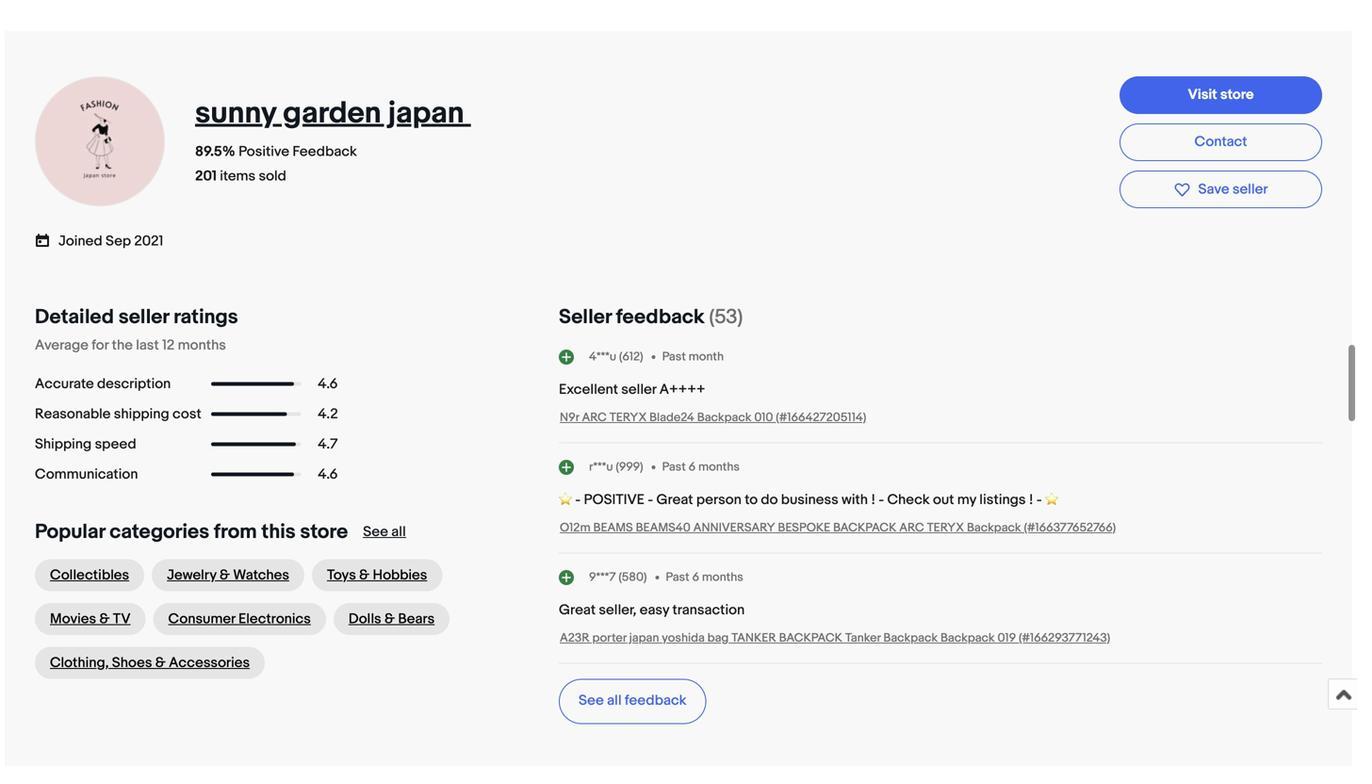 Task type: describe. For each thing, give the bounding box(es) containing it.
excellent
[[559, 381, 618, 398]]

89.5% positive feedback 201 items sold
[[195, 143, 357, 185]]

reasonable
[[35, 406, 111, 423]]

all for see all
[[392, 524, 406, 541]]

1 ⭐️ from the left
[[559, 492, 572, 509]]

beams40
[[636, 521, 691, 536]]

201
[[195, 168, 217, 185]]

(999)
[[616, 460, 644, 475]]

consumer electronics
[[168, 611, 311, 628]]

months for ⭐️ - positive - great person to do business with ! - check out my listings ! - ⭐️
[[699, 460, 740, 475]]

joined sep 2021
[[58, 233, 163, 250]]

visit store link
[[1120, 76, 1323, 114]]

(#166427205114)
[[776, 411, 867, 425]]

cost
[[173, 406, 202, 423]]

with
[[842, 492, 868, 509]]

see all feedback link
[[559, 679, 707, 725]]

(580)
[[619, 570, 647, 585]]

n9r
[[560, 411, 579, 425]]

contact link
[[1120, 123, 1323, 161]]

r***u
[[589, 460, 613, 475]]

easy
[[640, 602, 670, 619]]

0 vertical spatial backpack
[[834, 521, 897, 536]]

japan for garden
[[388, 95, 464, 132]]

seller
[[559, 305, 612, 330]]

past for a++++
[[663, 350, 686, 364]]

this
[[262, 520, 296, 545]]

do
[[761, 492, 778, 509]]

see all link
[[363, 524, 406, 541]]

seller for excellent
[[622, 381, 657, 398]]

9***7 (580)
[[589, 570, 647, 585]]

accessories
[[169, 655, 250, 672]]

reasonable shipping cost
[[35, 406, 202, 423]]

clothing, shoes & accessories link
[[35, 647, 265, 679]]

all for see all feedback
[[607, 693, 622, 710]]

toys
[[327, 567, 356, 584]]

& for dolls
[[385, 611, 395, 628]]

sunny garden japan link
[[195, 95, 471, 132]]

months for great seller, easy transaction
[[702, 570, 744, 585]]

month
[[689, 350, 724, 364]]

4***u
[[589, 350, 617, 364]]

0 horizontal spatial store
[[300, 520, 348, 545]]

clothing, shoes & accessories
[[50, 655, 250, 672]]

ratings
[[174, 305, 238, 330]]

seller for save
[[1233, 181, 1269, 198]]

listings
[[980, 492, 1026, 509]]

1 horizontal spatial great
[[657, 492, 694, 509]]

sunny garden japan image
[[34, 75, 166, 207]]

4.6 for communication
[[318, 466, 338, 483]]

toys & hobbies
[[327, 567, 427, 584]]

shipping
[[114, 406, 169, 423]]

4.2
[[318, 406, 338, 423]]

3 - from the left
[[879, 492, 885, 509]]

out
[[934, 492, 955, 509]]

& for movies
[[99, 611, 110, 628]]

tanker
[[732, 631, 777, 646]]

transaction
[[673, 602, 745, 619]]

4.6 for accurate description
[[318, 376, 338, 393]]

jewelry & watches
[[167, 567, 289, 584]]

seller for detailed
[[119, 305, 169, 330]]

items
[[220, 168, 256, 185]]

1 horizontal spatial teryx
[[927, 521, 965, 536]]

movies
[[50, 611, 96, 628]]

sunny garden japan
[[195, 95, 464, 132]]

visit
[[1189, 86, 1218, 103]]

great seller, easy transaction
[[559, 602, 745, 619]]

4***u (612)
[[589, 350, 644, 364]]

blade24
[[650, 411, 695, 425]]

past 6 months for -
[[662, 460, 740, 475]]

bag
[[708, 631, 729, 646]]

1 vertical spatial arc
[[900, 521, 925, 536]]

to
[[745, 492, 758, 509]]

shipping speed
[[35, 436, 136, 453]]

a23r
[[560, 631, 590, 646]]

see for see all
[[363, 524, 388, 541]]

bespoke
[[778, 521, 831, 536]]

2 ⭐️ from the left
[[1046, 492, 1059, 509]]

shipping
[[35, 436, 92, 453]]

dolls
[[349, 611, 382, 628]]

backpack down listings at the bottom right of page
[[967, 521, 1022, 536]]

visit store
[[1189, 86, 1255, 103]]

1 vertical spatial backpack
[[779, 631, 843, 646]]

4 - from the left
[[1037, 492, 1043, 509]]

r***u (999)
[[589, 460, 644, 475]]

jewelry
[[167, 567, 217, 584]]

past for easy
[[666, 570, 690, 585]]

movies & tv
[[50, 611, 131, 628]]

electronics
[[239, 611, 311, 628]]

positive
[[584, 492, 645, 509]]

backpack right tanker
[[884, 631, 938, 646]]

12
[[162, 337, 175, 354]]

o12m
[[560, 521, 591, 536]]

a23r porter japan yoshida bag tanker backpack tanker backpack backpack 019 (#166293771243)
[[560, 631, 1111, 646]]

save
[[1199, 181, 1230, 198]]

accurate
[[35, 376, 94, 393]]

collectibles link
[[35, 560, 144, 592]]



Task type: vqa. For each thing, say whether or not it's contained in the screenshot.
+ at top left
no



Task type: locate. For each thing, give the bounding box(es) containing it.
toys & hobbies link
[[312, 560, 443, 592]]

- right listings at the bottom right of page
[[1037, 492, 1043, 509]]

store right this
[[300, 520, 348, 545]]

6 for transaction
[[693, 570, 700, 585]]

dolls & bears
[[349, 611, 435, 628]]

backpack left 010
[[698, 411, 752, 425]]

all inside the see all feedback link
[[607, 693, 622, 710]]

0 vertical spatial store
[[1221, 86, 1255, 103]]

seller down the "(612)"
[[622, 381, 657, 398]]

0 horizontal spatial ⭐️
[[559, 492, 572, 509]]

description
[[97, 376, 171, 393]]

past
[[663, 350, 686, 364], [662, 460, 686, 475], [666, 570, 690, 585]]

010
[[755, 411, 774, 425]]

0 vertical spatial past 6 months
[[662, 460, 740, 475]]

seller inside button
[[1233, 181, 1269, 198]]

0 horizontal spatial arc
[[582, 411, 607, 425]]

yoshida
[[662, 631, 705, 646]]

months up 'transaction'
[[702, 570, 744, 585]]

0 vertical spatial 6
[[689, 460, 696, 475]]

- up o12m
[[576, 492, 581, 509]]

feedback up the "(612)"
[[616, 305, 705, 330]]

0 horizontal spatial japan
[[388, 95, 464, 132]]

detailed
[[35, 305, 114, 330]]

o12m     beams beams40 anniversary bespoke backpack arc teryx backpack (#166377652766)
[[560, 521, 1117, 536]]

japan for porter
[[630, 631, 659, 646]]

1 horizontal spatial japan
[[630, 631, 659, 646]]

past right (999) in the left of the page
[[662, 460, 686, 475]]

clothing,
[[50, 655, 109, 672]]

see for see all feedback
[[579, 693, 604, 710]]

& right dolls
[[385, 611, 395, 628]]

past for positive
[[662, 460, 686, 475]]

last
[[136, 337, 159, 354]]

0 vertical spatial all
[[392, 524, 406, 541]]

for
[[92, 337, 109, 354]]

feedback down 'yoshida'
[[625, 693, 687, 710]]

⭐️ up o12m
[[559, 492, 572, 509]]

2 vertical spatial months
[[702, 570, 744, 585]]

collectibles
[[50, 567, 129, 584]]

2 vertical spatial seller
[[622, 381, 657, 398]]

(#166293771243)
[[1019, 631, 1111, 646]]

& right "jewelry"
[[220, 567, 230, 584]]

n9r arc teryx blade24 backpack 010 (#166427205114) link
[[560, 411, 867, 425]]

popular categories from this store
[[35, 520, 348, 545]]

dolls & bears link
[[334, 603, 450, 636]]

1 vertical spatial past
[[662, 460, 686, 475]]

0 horizontal spatial !
[[872, 492, 876, 509]]

tv
[[113, 611, 131, 628]]

see down a23r
[[579, 693, 604, 710]]

1 horizontal spatial ⭐️
[[1046, 492, 1059, 509]]

6 up 'transaction'
[[693, 570, 700, 585]]

1 vertical spatial past 6 months
[[666, 570, 744, 585]]

1 vertical spatial japan
[[630, 631, 659, 646]]

seller right save
[[1233, 181, 1269, 198]]

backpack down with
[[834, 521, 897, 536]]

joined
[[58, 233, 102, 250]]

1 horizontal spatial seller
[[622, 381, 657, 398]]

store
[[1221, 86, 1255, 103], [300, 520, 348, 545]]

1 vertical spatial seller
[[119, 305, 169, 330]]

1 horizontal spatial arc
[[900, 521, 925, 536]]

o12m     beams beams40 anniversary bespoke backpack arc teryx backpack (#166377652766) link
[[560, 521, 1117, 536]]

seller feedback (53)
[[559, 305, 743, 330]]

watches
[[233, 567, 289, 584]]

positive
[[239, 143, 290, 160]]

0 horizontal spatial see
[[363, 524, 388, 541]]

bears
[[398, 611, 435, 628]]

backpack left 019
[[941, 631, 995, 646]]

0 horizontal spatial all
[[392, 524, 406, 541]]

past left month
[[663, 350, 686, 364]]

0 horizontal spatial teryx
[[610, 411, 647, 425]]

0 vertical spatial months
[[178, 337, 226, 354]]

1 vertical spatial great
[[559, 602, 596, 619]]

2 ! from the left
[[1030, 492, 1034, 509]]

2021
[[134, 233, 163, 250]]

& left tv
[[99, 611, 110, 628]]

! right with
[[872, 492, 876, 509]]

0 vertical spatial great
[[657, 492, 694, 509]]

backpack
[[834, 521, 897, 536], [779, 631, 843, 646]]

jewelry & watches link
[[152, 560, 305, 592]]

1 vertical spatial feedback
[[625, 693, 687, 710]]

1 vertical spatial see
[[579, 693, 604, 710]]

hobbies
[[373, 567, 427, 584]]

(#166377652766)
[[1025, 521, 1117, 536]]

past month
[[663, 350, 724, 364]]

feedback
[[616, 305, 705, 330], [625, 693, 687, 710]]

beams
[[594, 521, 633, 536]]

0 vertical spatial japan
[[388, 95, 464, 132]]

teryx
[[610, 411, 647, 425], [927, 521, 965, 536]]

all down porter
[[607, 693, 622, 710]]

my
[[958, 492, 977, 509]]

1 vertical spatial 4.6
[[318, 466, 338, 483]]

1 ! from the left
[[872, 492, 876, 509]]

⭐️ up (#166377652766)
[[1046, 492, 1059, 509]]

past 6 months up 'transaction'
[[666, 570, 744, 585]]

6 for -
[[689, 460, 696, 475]]

- up beams40
[[648, 492, 654, 509]]

garden
[[283, 95, 382, 132]]

all up hobbies
[[392, 524, 406, 541]]

japan right garden
[[388, 95, 464, 132]]

1 horizontal spatial store
[[1221, 86, 1255, 103]]

1 horizontal spatial !
[[1030, 492, 1034, 509]]

2 vertical spatial past
[[666, 570, 690, 585]]

arc right the n9r
[[582, 411, 607, 425]]

japan down great seller, easy transaction
[[630, 631, 659, 646]]

9***7
[[589, 570, 616, 585]]

0 vertical spatial teryx
[[610, 411, 647, 425]]

2 horizontal spatial seller
[[1233, 181, 1269, 198]]

1 vertical spatial 6
[[693, 570, 700, 585]]

average
[[35, 337, 88, 354]]

see up toys & hobbies
[[363, 524, 388, 541]]

& for jewelry
[[220, 567, 230, 584]]

past 6 months
[[662, 460, 740, 475], [666, 570, 744, 585]]

1 vertical spatial store
[[300, 520, 348, 545]]

019
[[998, 631, 1017, 646]]

arc
[[582, 411, 607, 425], [900, 521, 925, 536]]

0 horizontal spatial seller
[[119, 305, 169, 330]]

see all
[[363, 524, 406, 541]]

2 - from the left
[[648, 492, 654, 509]]

⭐️ - positive - great person to do business with ! - check out my listings ! - ⭐️
[[559, 492, 1059, 509]]

a23r porter japan yoshida bag tanker backpack tanker backpack backpack 019 (#166293771243) link
[[560, 631, 1111, 646]]

4.6 down 4.7
[[318, 466, 338, 483]]

0 horizontal spatial great
[[559, 602, 596, 619]]

arc down check
[[900, 521, 925, 536]]

backpack
[[698, 411, 752, 425], [967, 521, 1022, 536], [884, 631, 938, 646], [941, 631, 995, 646]]

0 vertical spatial see
[[363, 524, 388, 541]]

6 down blade24
[[689, 460, 696, 475]]

past 6 months for transaction
[[666, 570, 744, 585]]

text__icon wrapper image
[[35, 231, 58, 248]]

1 horizontal spatial all
[[607, 693, 622, 710]]

check
[[888, 492, 930, 509]]

& right toys
[[359, 567, 370, 584]]

tanker
[[846, 631, 881, 646]]

0 vertical spatial feedback
[[616, 305, 705, 330]]

seller,
[[599, 602, 637, 619]]

speed
[[95, 436, 136, 453]]

! right listings at the bottom right of page
[[1030, 492, 1034, 509]]

categories
[[110, 520, 209, 545]]

0 vertical spatial arc
[[582, 411, 607, 425]]

4.6 up 4.2 on the bottom left
[[318, 376, 338, 393]]

2 4.6 from the top
[[318, 466, 338, 483]]

see all feedback
[[579, 693, 687, 710]]

from
[[214, 520, 257, 545]]

1 - from the left
[[576, 492, 581, 509]]

6
[[689, 460, 696, 475], [693, 570, 700, 585]]

&
[[220, 567, 230, 584], [359, 567, 370, 584], [99, 611, 110, 628], [385, 611, 395, 628], [155, 655, 166, 672]]

past up easy
[[666, 570, 690, 585]]

4.7
[[318, 436, 338, 453]]

anniversary
[[694, 521, 776, 536]]

sold
[[259, 168, 286, 185]]

consumer
[[168, 611, 235, 628]]

0 vertical spatial past
[[663, 350, 686, 364]]

1 vertical spatial teryx
[[927, 521, 965, 536]]

sep
[[106, 233, 131, 250]]

person
[[697, 492, 742, 509]]

!
[[872, 492, 876, 509], [1030, 492, 1034, 509]]

0 vertical spatial seller
[[1233, 181, 1269, 198]]

& right shoes
[[155, 655, 166, 672]]

great up beams40
[[657, 492, 694, 509]]

1 4.6 from the top
[[318, 376, 338, 393]]

0 vertical spatial 4.6
[[318, 376, 338, 393]]

teryx down excellent seller a++++
[[610, 411, 647, 425]]

detailed seller ratings
[[35, 305, 238, 330]]

porter
[[593, 631, 627, 646]]

(612)
[[619, 350, 644, 364]]

months down ratings
[[178, 337, 226, 354]]

sunny
[[195, 95, 276, 132]]

teryx down out
[[927, 521, 965, 536]]

past 6 months up person
[[662, 460, 740, 475]]

- right with
[[879, 492, 885, 509]]

& for toys
[[359, 567, 370, 584]]

months up person
[[699, 460, 740, 475]]

1 vertical spatial months
[[699, 460, 740, 475]]

seller up last
[[119, 305, 169, 330]]

1 horizontal spatial see
[[579, 693, 604, 710]]

store right visit
[[1221, 86, 1255, 103]]

great up a23r
[[559, 602, 596, 619]]

a++++
[[660, 381, 706, 398]]

1 vertical spatial all
[[607, 693, 622, 710]]

average for the last 12 months
[[35, 337, 226, 354]]

shoes
[[112, 655, 152, 672]]

backpack left tanker
[[779, 631, 843, 646]]

consumer electronics link
[[153, 603, 326, 636]]

n9r arc teryx blade24 backpack 010 (#166427205114)
[[560, 411, 867, 425]]

all
[[392, 524, 406, 541], [607, 693, 622, 710]]



